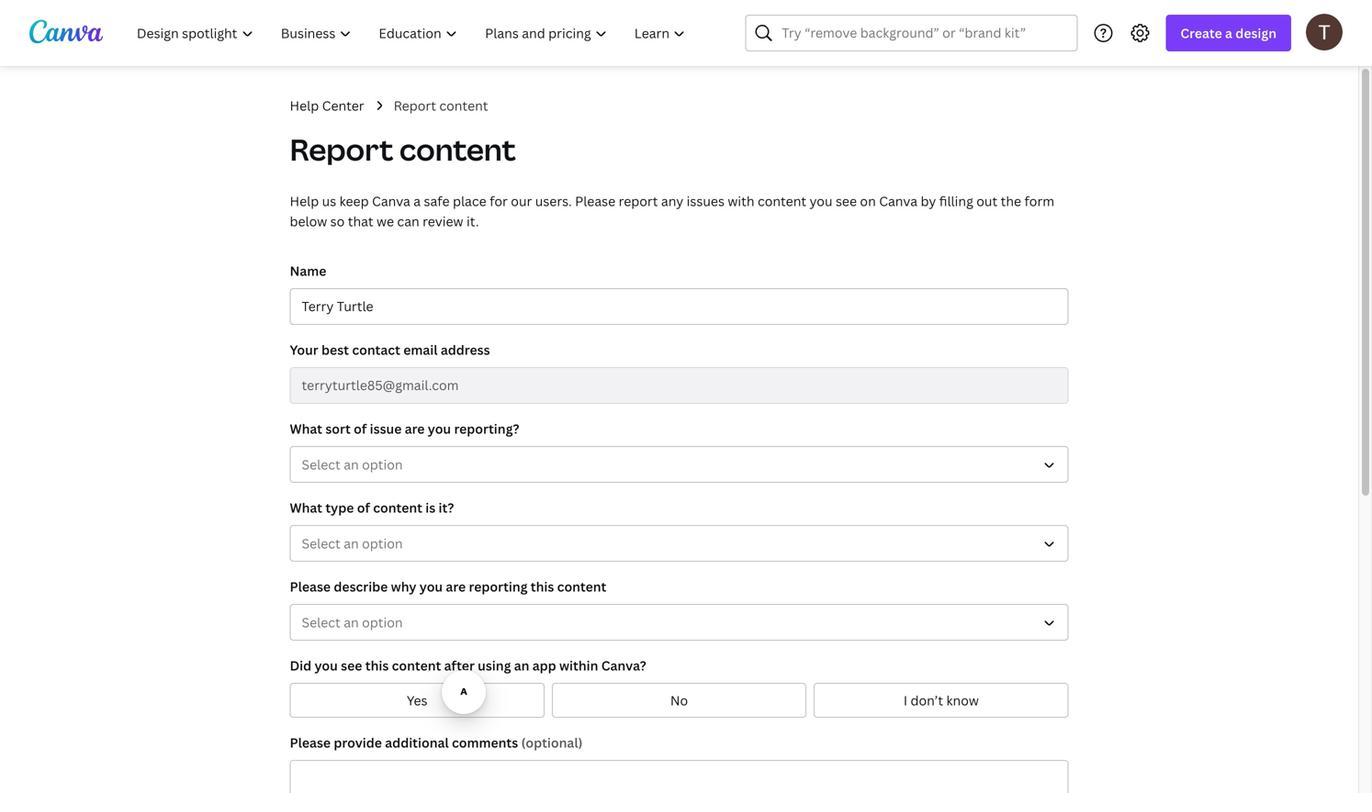 Task type: describe. For each thing, give the bounding box(es) containing it.
option for you
[[362, 614, 403, 631]]

best
[[322, 341, 349, 359]]

with
[[728, 192, 755, 210]]

1 vertical spatial report
[[290, 130, 393, 169]]

i don't know
[[904, 692, 979, 710]]

type
[[325, 499, 354, 517]]

content up yes
[[392, 657, 441, 675]]

what for what type of content is it?
[[290, 499, 322, 517]]

safe
[[424, 192, 450, 210]]

sort
[[325, 420, 351, 438]]

What sort of issue are you reporting? button
[[290, 446, 1069, 483]]

please provide additional comments (optional)
[[290, 734, 583, 752]]

I don't know button
[[814, 683, 1069, 718]]

design
[[1236, 24, 1277, 42]]

additional
[[385, 734, 449, 752]]

please inside help us keep canva a safe place for our users. please report any issues with content you see on canva by filling out the form below so that we can review it.
[[575, 192, 616, 210]]

are for you
[[446, 578, 466, 596]]

help us keep canva a safe place for our users. please report any issues with content you see on canva by filling out the form below so that we can review it.
[[290, 192, 1055, 230]]

please for please provide additional comments (optional)
[[290, 734, 331, 752]]

report content link
[[394, 96, 488, 116]]

are for issue
[[405, 420, 425, 438]]

it.
[[467, 213, 479, 230]]

center
[[322, 97, 364, 114]]

you right did
[[315, 657, 338, 675]]

report
[[619, 192, 658, 210]]

0 horizontal spatial see
[[341, 657, 362, 675]]

canva?
[[601, 657, 646, 675]]

Name text field
[[302, 289, 1057, 324]]

create a design
[[1181, 24, 1277, 42]]

know
[[947, 692, 979, 710]]

us
[[322, 192, 336, 210]]

0 vertical spatial report
[[394, 97, 436, 114]]

provide
[[334, 734, 382, 752]]

you left reporting?
[[428, 420, 451, 438]]

yes
[[407, 692, 428, 710]]

did you see this content after using an app within canva?
[[290, 657, 646, 675]]

Try "remove background" or "brand kit" search field
[[782, 16, 1066, 51]]

contact
[[352, 341, 400, 359]]

Please describe why you are reporting this content button
[[290, 604, 1069, 641]]

filling
[[939, 192, 973, 210]]

a inside help us keep canva a safe place for our users. please report any issues with content you see on canva by filling out the form below so that we can review it.
[[414, 192, 421, 210]]

please for please describe why you are reporting this content
[[290, 578, 331, 596]]

create a design button
[[1166, 15, 1291, 51]]

name
[[290, 262, 326, 280]]

help center link
[[290, 96, 364, 116]]

an for sort
[[344, 456, 359, 474]]

what type of content is it?
[[290, 499, 454, 517]]

content left the is
[[373, 499, 422, 517]]

create
[[1181, 24, 1222, 42]]

i
[[904, 692, 908, 710]]

reporting
[[469, 578, 528, 596]]

content inside help us keep canva a safe place for our users. please report any issues with content you see on canva by filling out the form below so that we can review it.
[[758, 192, 807, 210]]

what for what sort of issue are you reporting?
[[290, 420, 322, 438]]

select an option for type
[[302, 535, 403, 553]]

top level navigation element
[[125, 15, 701, 51]]

Yes button
[[290, 683, 545, 718]]

help for help us keep canva a safe place for our users. please report any issues with content you see on canva by filling out the form below so that we can review it.
[[290, 192, 319, 210]]

any
[[661, 192, 684, 210]]

after
[[444, 657, 475, 675]]

issues
[[687, 192, 725, 210]]

option for content
[[362, 535, 403, 553]]

using
[[478, 657, 511, 675]]

is
[[426, 499, 436, 517]]

No button
[[552, 683, 807, 718]]



Task type: vqa. For each thing, say whether or not it's contained in the screenshot.
"Please"
yes



Task type: locate. For each thing, give the bounding box(es) containing it.
1 select an option from the top
[[302, 456, 403, 474]]

0 horizontal spatial a
[[414, 192, 421, 210]]

please describe why you are reporting this content
[[290, 578, 607, 596]]

select an option down 'type'
[[302, 535, 403, 553]]

2 vertical spatial select
[[302, 614, 341, 631]]

don't
[[911, 692, 943, 710]]

1 vertical spatial a
[[414, 192, 421, 210]]

1 vertical spatial of
[[357, 499, 370, 517]]

option down why
[[362, 614, 403, 631]]

1 vertical spatial please
[[290, 578, 331, 596]]

canva left by
[[879, 192, 918, 210]]

an down describe
[[344, 614, 359, 631]]

of right 'type'
[[357, 499, 370, 517]]

of
[[354, 420, 367, 438], [357, 499, 370, 517]]

select an option
[[302, 456, 403, 474], [302, 535, 403, 553], [302, 614, 403, 631]]

1 vertical spatial help
[[290, 192, 319, 210]]

2 canva from the left
[[879, 192, 918, 210]]

what left 'type'
[[290, 499, 322, 517]]

an for describe
[[344, 614, 359, 631]]

see right did
[[341, 657, 362, 675]]

1 vertical spatial what
[[290, 499, 322, 517]]

help for help center
[[290, 97, 319, 114]]

you
[[810, 192, 833, 210], [428, 420, 451, 438], [420, 578, 443, 596], [315, 657, 338, 675]]

are left reporting
[[446, 578, 466, 596]]

place
[[453, 192, 487, 210]]

0 vertical spatial are
[[405, 420, 425, 438]]

content down top level navigation element at the top of page
[[439, 97, 488, 114]]

this
[[531, 578, 554, 596], [365, 657, 389, 675]]

an inside 'what type of content is it?' button
[[344, 535, 359, 553]]

content right "with"
[[758, 192, 807, 210]]

report content
[[394, 97, 488, 114], [290, 130, 516, 169]]

2 help from the top
[[290, 192, 319, 210]]

content down report content link
[[399, 130, 516, 169]]

so
[[330, 213, 345, 230]]

a
[[1225, 24, 1233, 42], [414, 192, 421, 210]]

3 select from the top
[[302, 614, 341, 631]]

are
[[405, 420, 425, 438], [446, 578, 466, 596]]

an left app
[[514, 657, 529, 675]]

select inside the "please describe why you are reporting this content" button
[[302, 614, 341, 631]]

select an option inside the "please describe why you are reporting this content" button
[[302, 614, 403, 631]]

you inside help us keep canva a safe place for our users. please report any issues with content you see on canva by filling out the form below so that we can review it.
[[810, 192, 833, 210]]

issue
[[370, 420, 402, 438]]

please left describe
[[290, 578, 331, 596]]

keep
[[339, 192, 369, 210]]

1 vertical spatial are
[[446, 578, 466, 596]]

0 horizontal spatial this
[[365, 657, 389, 675]]

select for type
[[302, 535, 341, 553]]

review
[[423, 213, 463, 230]]

your
[[290, 341, 318, 359]]

0 vertical spatial what
[[290, 420, 322, 438]]

option inside the what sort of issue are you reporting? button
[[362, 456, 403, 474]]

help inside help us keep canva a safe place for our users. please report any issues with content you see on canva by filling out the form below so that we can review it.
[[290, 192, 319, 210]]

report content down report content link
[[290, 130, 516, 169]]

option down what type of content is it?
[[362, 535, 403, 553]]

an inside the "please describe why you are reporting this content" button
[[344, 614, 359, 631]]

2 vertical spatial option
[[362, 614, 403, 631]]

why
[[391, 578, 417, 596]]

see
[[836, 192, 857, 210], [341, 657, 362, 675]]

reporting?
[[454, 420, 519, 438]]

below
[[290, 213, 327, 230]]

Your best contact email address text field
[[302, 368, 1057, 403]]

0 vertical spatial select an option
[[302, 456, 403, 474]]

0 vertical spatial see
[[836, 192, 857, 210]]

1 vertical spatial option
[[362, 535, 403, 553]]

please left provide
[[290, 734, 331, 752]]

option for issue
[[362, 456, 403, 474]]

are right issue
[[405, 420, 425, 438]]

What type of content is it? button
[[290, 525, 1069, 562]]

email
[[403, 341, 438, 359]]

report down the center
[[290, 130, 393, 169]]

a left design
[[1225, 24, 1233, 42]]

content up the within
[[557, 578, 607, 596]]

0 vertical spatial report content
[[394, 97, 488, 114]]

terry turtle image
[[1306, 14, 1343, 50]]

an down 'type'
[[344, 535, 359, 553]]

canva up we
[[372, 192, 410, 210]]

comments
[[452, 734, 518, 752]]

can
[[397, 213, 419, 230]]

3 option from the top
[[362, 614, 403, 631]]

help center
[[290, 97, 364, 114]]

select inside 'what type of content is it?' button
[[302, 535, 341, 553]]

0 vertical spatial of
[[354, 420, 367, 438]]

1 vertical spatial select
[[302, 535, 341, 553]]

please right the users.
[[575, 192, 616, 210]]

0 vertical spatial select
[[302, 456, 341, 474]]

1 canva from the left
[[372, 192, 410, 210]]

0 horizontal spatial are
[[405, 420, 425, 438]]

(optional)
[[521, 734, 583, 752]]

select up did
[[302, 614, 341, 631]]

0 vertical spatial a
[[1225, 24, 1233, 42]]

2 select an option from the top
[[302, 535, 403, 553]]

1 horizontal spatial a
[[1225, 24, 1233, 42]]

please
[[575, 192, 616, 210], [290, 578, 331, 596], [290, 734, 331, 752]]

select an option inside the what sort of issue are you reporting? button
[[302, 456, 403, 474]]

content
[[439, 97, 488, 114], [399, 130, 516, 169], [758, 192, 807, 210], [373, 499, 422, 517], [557, 578, 607, 596], [392, 657, 441, 675]]

help up below
[[290, 192, 319, 210]]

on
[[860, 192, 876, 210]]

of right "sort"
[[354, 420, 367, 438]]

report right the center
[[394, 97, 436, 114]]

1 horizontal spatial this
[[531, 578, 554, 596]]

help
[[290, 97, 319, 114], [290, 192, 319, 210]]

what
[[290, 420, 322, 438], [290, 499, 322, 517]]

canva
[[372, 192, 410, 210], [879, 192, 918, 210]]

3 select an option from the top
[[302, 614, 403, 631]]

2 select from the top
[[302, 535, 341, 553]]

report content down top level navigation element at the top of page
[[394, 97, 488, 114]]

1 option from the top
[[362, 456, 403, 474]]

an inside the what sort of issue are you reporting? button
[[344, 456, 359, 474]]

select down 'type'
[[302, 535, 341, 553]]

help left the center
[[290, 97, 319, 114]]

users.
[[535, 192, 572, 210]]

our
[[511, 192, 532, 210]]

2 what from the top
[[290, 499, 322, 517]]

your best contact email address
[[290, 341, 490, 359]]

see left "on"
[[836, 192, 857, 210]]

you left "on"
[[810, 192, 833, 210]]

within
[[559, 657, 598, 675]]

1 what from the top
[[290, 420, 322, 438]]

1 vertical spatial report content
[[290, 130, 516, 169]]

it?
[[439, 499, 454, 517]]

1 horizontal spatial canva
[[879, 192, 918, 210]]

an for type
[[344, 535, 359, 553]]

of for content
[[357, 499, 370, 517]]

1 horizontal spatial see
[[836, 192, 857, 210]]

select down "sort"
[[302, 456, 341, 474]]

app
[[533, 657, 556, 675]]

what left "sort"
[[290, 420, 322, 438]]

that
[[348, 213, 373, 230]]

0 horizontal spatial canva
[[372, 192, 410, 210]]

0 vertical spatial option
[[362, 456, 403, 474]]

select inside the what sort of issue are you reporting? button
[[302, 456, 341, 474]]

1 help from the top
[[290, 97, 319, 114]]

select an option for sort
[[302, 456, 403, 474]]

0 vertical spatial help
[[290, 97, 319, 114]]

option inside the "please describe why you are reporting this content" button
[[362, 614, 403, 631]]

select an option down describe
[[302, 614, 403, 631]]

select an option inside 'what type of content is it?' button
[[302, 535, 403, 553]]

2 vertical spatial please
[[290, 734, 331, 752]]

a inside dropdown button
[[1225, 24, 1233, 42]]

select an option down "sort"
[[302, 456, 403, 474]]

0 vertical spatial please
[[575, 192, 616, 210]]

a left safe
[[414, 192, 421, 210]]

an down "sort"
[[344, 456, 359, 474]]

we
[[377, 213, 394, 230]]

0 vertical spatial this
[[531, 578, 554, 596]]

see inside help us keep canva a safe place for our users. please report any issues with content you see on canva by filling out the form below so that we can review it.
[[836, 192, 857, 210]]

what sort of issue are you reporting?
[[290, 420, 519, 438]]

1 vertical spatial this
[[365, 657, 389, 675]]

an
[[344, 456, 359, 474], [344, 535, 359, 553], [344, 614, 359, 631], [514, 657, 529, 675]]

you right why
[[420, 578, 443, 596]]

the
[[1001, 192, 1021, 210]]

describe
[[334, 578, 388, 596]]

out
[[977, 192, 998, 210]]

select
[[302, 456, 341, 474], [302, 535, 341, 553], [302, 614, 341, 631]]

2 option from the top
[[362, 535, 403, 553]]

select an option for describe
[[302, 614, 403, 631]]

option inside 'what type of content is it?' button
[[362, 535, 403, 553]]

this right reporting
[[531, 578, 554, 596]]

report
[[394, 97, 436, 114], [290, 130, 393, 169]]

address
[[441, 341, 490, 359]]

option down issue
[[362, 456, 403, 474]]

select for describe
[[302, 614, 341, 631]]

1 vertical spatial see
[[341, 657, 362, 675]]

this up the yes 'button'
[[365, 657, 389, 675]]

1 horizontal spatial are
[[446, 578, 466, 596]]

by
[[921, 192, 936, 210]]

2 vertical spatial select an option
[[302, 614, 403, 631]]

did
[[290, 657, 312, 675]]

select for sort
[[302, 456, 341, 474]]

for
[[490, 192, 508, 210]]

no
[[670, 692, 688, 710]]

1 select from the top
[[302, 456, 341, 474]]

form
[[1025, 192, 1055, 210]]

1 vertical spatial select an option
[[302, 535, 403, 553]]

of for issue
[[354, 420, 367, 438]]

option
[[362, 456, 403, 474], [362, 535, 403, 553], [362, 614, 403, 631]]



